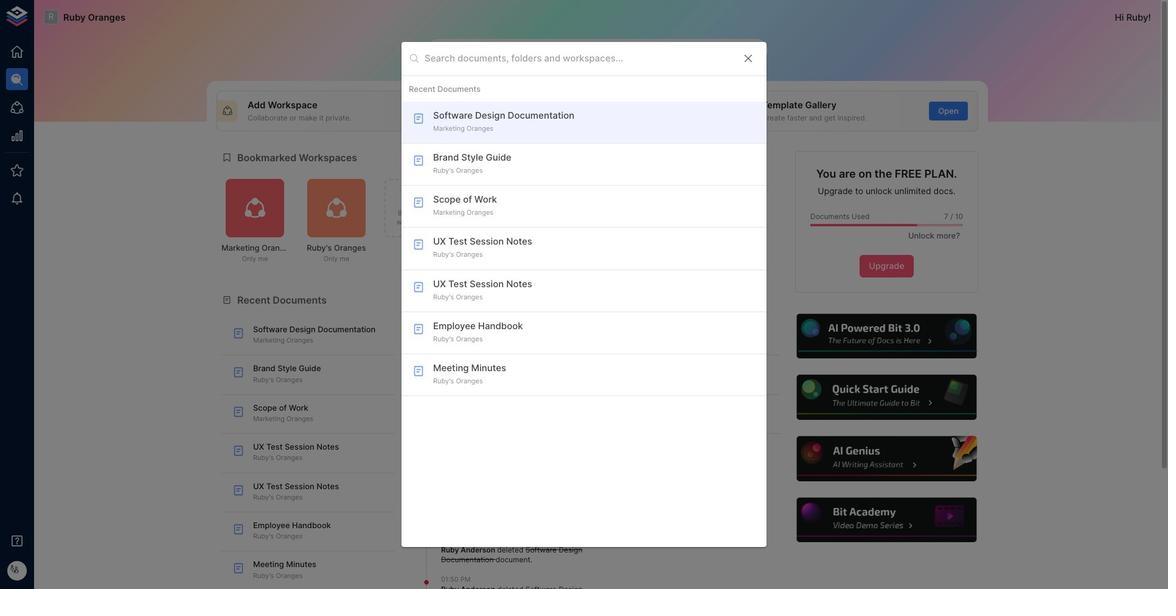 Task type: describe. For each thing, give the bounding box(es) containing it.
2 help image from the top
[[796, 374, 979, 422]]



Task type: locate. For each thing, give the bounding box(es) containing it.
4 help image from the top
[[796, 496, 979, 545]]

Search documents, folders and workspaces... text field
[[425, 49, 733, 68]]

1 help image from the top
[[796, 312, 979, 360]]

3 help image from the top
[[796, 435, 979, 483]]

dialog
[[402, 42, 767, 547]]

help image
[[796, 312, 979, 360], [796, 374, 979, 422], [796, 435, 979, 483], [796, 496, 979, 545]]



Task type: vqa. For each thing, say whether or not it's contained in the screenshot.
2nd help image from the bottom of the page
yes



